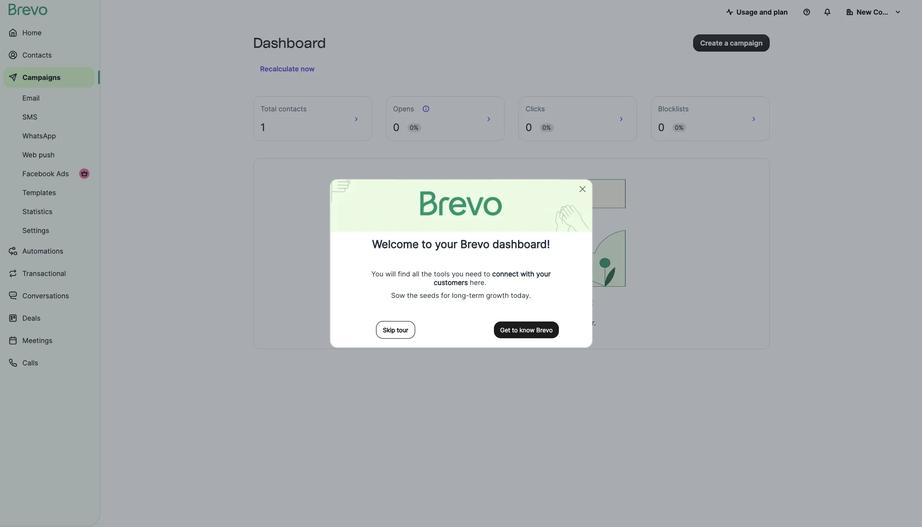 Task type: vqa. For each thing, say whether or not it's contained in the screenshot.
Conversations link
yes



Task type: describe. For each thing, give the bounding box(es) containing it.
1 0% from the left
[[410, 124, 418, 131]]

contacts
[[22, 51, 52, 59]]

whatsapp link
[[3, 127, 95, 145]]

contacts link
[[3, 45, 95, 65]]

on
[[445, 319, 453, 327]]

sms
[[22, 113, 37, 121]]

not
[[470, 297, 483, 308]]

yet
[[580, 297, 593, 308]]

campaigns
[[22, 73, 61, 82]]

templates link
[[3, 184, 95, 201]]

recalculate
[[260, 65, 299, 73]]

push
[[39, 151, 55, 159]]

and
[[759, 8, 772, 16]]

transactional link
[[3, 263, 95, 284]]

email
[[22, 94, 40, 102]]

statistics link
[[3, 203, 95, 220]]

transactional
[[22, 269, 66, 278]]

in
[[523, 319, 529, 327]]

opens
[[393, 105, 414, 113]]

campaign"
[[487, 319, 522, 327]]

now
[[301, 65, 315, 73]]

plan
[[774, 8, 788, 16]]

have
[[448, 297, 468, 308]]

1 vertical spatial campaign
[[537, 297, 578, 308]]

a inside button
[[724, 39, 728, 47]]

usage and plan button
[[719, 3, 795, 21]]

usage and plan
[[737, 8, 788, 16]]

web push
[[22, 151, 55, 159]]

calls link
[[3, 353, 95, 373]]

top
[[544, 319, 554, 327]]

you have not created any campaign yet
[[430, 297, 593, 308]]

recalculate now button
[[257, 62, 318, 76]]

any
[[520, 297, 535, 308]]

0 for blocklists
[[658, 121, 665, 134]]

1 0 from the left
[[393, 121, 400, 134]]

total
[[261, 105, 277, 113]]

recalculate now
[[260, 65, 315, 73]]

created
[[486, 297, 518, 308]]

home
[[22, 28, 42, 37]]

1
[[261, 121, 265, 134]]

blocklists
[[658, 105, 689, 113]]

contacts
[[278, 105, 307, 113]]

dashboard
[[253, 35, 326, 51]]

meetings link
[[3, 330, 95, 351]]

ads
[[56, 170, 69, 178]]

create a campaign
[[700, 39, 763, 47]]

calls
[[22, 359, 38, 367]]



Task type: locate. For each thing, give the bounding box(es) containing it.
0% down blocklists
[[675, 124, 684, 131]]

web
[[22, 151, 37, 159]]

left___rvooi image
[[81, 170, 88, 177]]

0% down the clicks
[[542, 124, 551, 131]]

automations
[[22, 247, 63, 256]]

0 vertical spatial campaign
[[730, 39, 763, 47]]

campaigns link
[[3, 67, 95, 88]]

0 horizontal spatial 0
[[393, 121, 400, 134]]

total contacts
[[261, 105, 307, 113]]

a right create
[[724, 39, 728, 47]]

clicks
[[526, 105, 545, 113]]

click
[[427, 319, 443, 327]]

web push link
[[3, 146, 95, 164]]

0 down opens
[[393, 121, 400, 134]]

"create
[[455, 319, 479, 327]]

create
[[700, 39, 723, 47]]

click on "create a campaign" in the top right corner.
[[427, 319, 596, 327]]

0% for blocklists
[[675, 124, 684, 131]]

automations link
[[3, 241, 95, 262]]

1 horizontal spatial a
[[724, 39, 728, 47]]

0 for clicks
[[526, 121, 532, 134]]

whatsapp
[[22, 132, 56, 140]]

2 horizontal spatial 0%
[[675, 124, 684, 131]]

1 vertical spatial a
[[481, 319, 485, 327]]

campaign up "right"
[[537, 297, 578, 308]]

facebook ads
[[22, 170, 69, 178]]

you
[[430, 297, 445, 308]]

deals link
[[3, 308, 95, 329]]

usage
[[737, 8, 758, 16]]

1 horizontal spatial 0%
[[542, 124, 551, 131]]

1 horizontal spatial campaign
[[730, 39, 763, 47]]

campaign
[[730, 39, 763, 47], [537, 297, 578, 308]]

0%
[[410, 124, 418, 131], [542, 124, 551, 131], [675, 124, 684, 131]]

corner.
[[573, 319, 596, 327]]

0 down blocklists
[[658, 121, 665, 134]]

new company
[[857, 8, 905, 16]]

create a campaign button
[[693, 34, 770, 52]]

sms link
[[3, 108, 95, 126]]

conversations link
[[3, 286, 95, 306]]

0 horizontal spatial campaign
[[537, 297, 578, 308]]

0 down the clicks
[[526, 121, 532, 134]]

0
[[393, 121, 400, 134], [526, 121, 532, 134], [658, 121, 665, 134]]

company
[[873, 8, 905, 16]]

a
[[724, 39, 728, 47], [481, 319, 485, 327]]

home link
[[3, 22, 95, 43]]

new
[[857, 8, 872, 16]]

2 0% from the left
[[542, 124, 551, 131]]

0% down opens
[[410, 124, 418, 131]]

facebook ads link
[[3, 165, 95, 182]]

0 horizontal spatial 0%
[[410, 124, 418, 131]]

the
[[531, 319, 542, 327]]

0% for clicks
[[542, 124, 551, 131]]

new company button
[[839, 3, 908, 21]]

settings
[[22, 226, 49, 235]]

0 vertical spatial a
[[724, 39, 728, 47]]

a right '"create'
[[481, 319, 485, 327]]

email link
[[3, 89, 95, 107]]

right
[[556, 319, 571, 327]]

conversations
[[22, 292, 69, 300]]

templates
[[22, 188, 56, 197]]

facebook
[[22, 170, 54, 178]]

0 horizontal spatial a
[[481, 319, 485, 327]]

2 horizontal spatial 0
[[658, 121, 665, 134]]

3 0% from the left
[[675, 124, 684, 131]]

deals
[[22, 314, 40, 323]]

campaign down usage
[[730, 39, 763, 47]]

3 0 from the left
[[658, 121, 665, 134]]

2 0 from the left
[[526, 121, 532, 134]]

statistics
[[22, 207, 52, 216]]

settings link
[[3, 222, 95, 239]]

meetings
[[22, 336, 52, 345]]

campaign inside button
[[730, 39, 763, 47]]

1 horizontal spatial 0
[[526, 121, 532, 134]]



